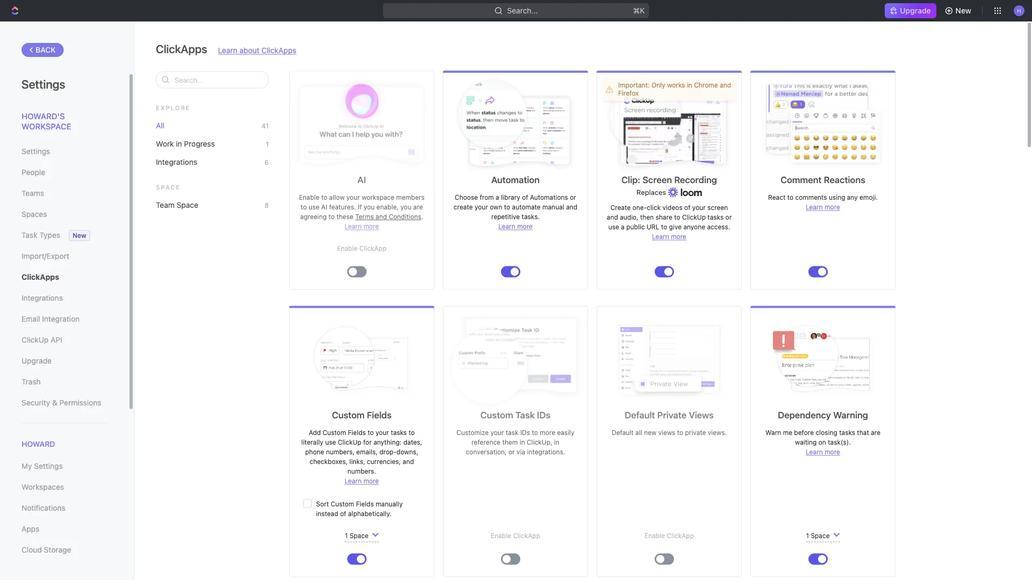 Task type: vqa. For each thing, say whether or not it's contained in the screenshot.
leftmost Upgrade
yes



Task type: locate. For each thing, give the bounding box(es) containing it.
clickapps right about
[[261, 46, 296, 55]]

click
[[647, 204, 661, 212]]

1 horizontal spatial 1
[[345, 532, 348, 540]]

integrations up email integration
[[22, 294, 63, 303]]

tasks
[[708, 214, 724, 221], [391, 429, 407, 437], [839, 429, 855, 437]]

security & permissions link
[[22, 394, 107, 412]]

learn about clickapps link
[[218, 46, 296, 55]]

0 horizontal spatial ids
[[520, 429, 530, 437]]

in right works
[[687, 81, 692, 89]]

tasks up task(s).
[[839, 429, 855, 437]]

learn more link down terms
[[345, 223, 379, 230]]

1 vertical spatial of
[[684, 204, 691, 212]]

customize your task ids to more easily reference them in clickup, in conversation, or via integrations.
[[457, 429, 574, 456]]

0 vertical spatial upgrade link
[[885, 3, 936, 18]]

apps
[[22, 525, 39, 534]]

0 vertical spatial ids
[[537, 410, 551, 421]]

2 horizontal spatial tasks
[[839, 429, 855, 437]]

your down from
[[475, 203, 488, 211]]

learn more link down comments
[[806, 203, 840, 211]]

2 horizontal spatial clickapp
[[667, 532, 694, 540]]

clickup up anyone
[[682, 214, 706, 221]]

or up the access.
[[725, 214, 732, 221]]

spaces
[[22, 210, 47, 219]]

learn inside "create one-click videos of your screen and audio, then share to clickup tasks or use a public url to give anyone access. learn more"
[[652, 233, 669, 241]]

settings link
[[22, 142, 107, 161]]

0 horizontal spatial are
[[413, 203, 423, 211]]

integrations down work in progress
[[156, 158, 197, 166]]

enable,
[[376, 203, 399, 211]]

upgrade link down clickup api link
[[22, 352, 107, 370]]

more down terms
[[363, 223, 379, 230]]

1 you from the left
[[364, 203, 375, 211]]

custom task ids
[[481, 410, 551, 421]]

notifications
[[22, 504, 65, 513]]

are up .
[[413, 203, 423, 211]]

1 vertical spatial integrations
[[22, 294, 63, 303]]

or inside choose from a library of automations or create your own to automate manual and repetitive tasks. learn more
[[570, 194, 576, 201]]

new
[[644, 429, 657, 437]]

comment reactions
[[781, 174, 865, 185]]

1 horizontal spatial clickapps
[[156, 42, 207, 55]]

of inside sort custom fields manually instead of alphabetically.
[[340, 510, 346, 518]]

0 vertical spatial task
[[22, 231, 37, 240]]

tasks inside add custom fields to your tasks to literally use clickup for anything: dates, phone numbers, emails, drop-downs, checkboxes, links, currencies, and numbers. learn more
[[391, 429, 407, 437]]

0 vertical spatial ai
[[358, 174, 366, 185]]

phone
[[305, 449, 324, 456]]

1 vertical spatial a
[[621, 223, 625, 231]]

views.
[[708, 429, 727, 437]]

enable clickapp for ai
[[337, 245, 387, 252]]

your inside choose from a library of automations or create your own to automate manual and repetitive tasks. learn more
[[475, 203, 488, 211]]

1 horizontal spatial task
[[515, 410, 535, 421]]

settings up howard's
[[22, 77, 65, 91]]

integrations
[[156, 158, 197, 166], [22, 294, 63, 303]]

permissions
[[59, 399, 101, 407]]

1 horizontal spatial clickapp
[[513, 532, 540, 540]]

1 horizontal spatial upgrade link
[[885, 3, 936, 18]]

library
[[501, 194, 520, 201]]

upgrade inside the settings element
[[22, 357, 52, 366]]

1 vertical spatial ids
[[520, 429, 530, 437]]

or left the via
[[509, 449, 515, 456]]

learn more link for custom fields
[[345, 478, 379, 485]]

0 horizontal spatial use
[[309, 203, 319, 211]]

h
[[1017, 7, 1021, 14]]

react
[[768, 194, 786, 201]]

1 vertical spatial upgrade link
[[22, 352, 107, 370]]

0 horizontal spatial you
[[364, 203, 375, 211]]

integrations inside the settings element
[[22, 294, 63, 303]]

learn more link down "on"
[[806, 449, 840, 456]]

2 horizontal spatial clickup
[[682, 214, 706, 221]]

you up conditions
[[401, 203, 411, 211]]

learn more link for automation
[[498, 223, 533, 230]]

learn inside react to comments using any emoji. learn more
[[806, 203, 823, 211]]

learn
[[218, 46, 237, 55], [806, 203, 823, 211], [345, 223, 362, 230], [498, 223, 515, 230], [652, 233, 669, 241], [806, 449, 823, 456], [345, 478, 362, 485]]

more up clickup,
[[540, 429, 555, 437]]

1 1 space from the left
[[345, 532, 369, 540]]

a down audio,
[[621, 223, 625, 231]]

custom inside add custom fields to your tasks to literally use clickup for anything: dates, phone numbers, emails, drop-downs, checkboxes, links, currencies, and numbers. learn more
[[323, 429, 346, 437]]

and down 'create'
[[607, 214, 618, 221]]

create
[[611, 204, 631, 212]]

fields inside sort custom fields manually instead of alphabetically.
[[356, 501, 374, 508]]

any
[[847, 194, 858, 201]]

a up own
[[496, 194, 499, 201]]

notifications link
[[22, 500, 107, 518]]

default for default all new views to private views.
[[612, 429, 634, 437]]

enable clickapp
[[337, 245, 387, 252], [491, 532, 540, 540], [645, 532, 694, 540]]

0 horizontal spatial tasks
[[391, 429, 407, 437]]

cloud
[[22, 546, 42, 555]]

more
[[825, 203, 840, 211], [363, 223, 379, 230], [517, 223, 533, 230], [671, 233, 686, 241], [540, 429, 555, 437], [825, 449, 840, 456], [363, 478, 379, 485]]

1 horizontal spatial ai
[[358, 174, 366, 185]]

more down numbers.
[[363, 478, 379, 485]]

1 horizontal spatial you
[[401, 203, 411, 211]]

2 vertical spatial clickup
[[338, 439, 361, 446]]

fields up anything:
[[367, 410, 392, 421]]

settings element
[[0, 22, 134, 581]]

team space
[[156, 201, 198, 209]]

1 vertical spatial upgrade
[[22, 357, 52, 366]]

these
[[337, 213, 353, 221]]

learn more link
[[806, 203, 840, 211], [345, 223, 379, 230], [498, 223, 533, 230], [652, 233, 686, 241], [806, 449, 840, 456], [345, 478, 379, 485]]

custom inside sort custom fields manually instead of alphabetically.
[[331, 501, 354, 508]]

of right videos
[[684, 204, 691, 212]]

0 horizontal spatial integrations
[[22, 294, 63, 303]]

0 vertical spatial default
[[625, 410, 655, 421]]

2 vertical spatial use
[[325, 439, 336, 446]]

reference
[[472, 439, 501, 446]]

on
[[819, 439, 826, 446]]

fields up for
[[348, 429, 366, 437]]

in up the via
[[520, 439, 525, 446]]

of inside choose from a library of automations or create your own to automate manual and repetitive tasks. learn more
[[522, 194, 528, 201]]

of for automations
[[522, 194, 528, 201]]

2 horizontal spatial of
[[684, 204, 691, 212]]

1 horizontal spatial integrations
[[156, 158, 197, 166]]

a
[[496, 194, 499, 201], [621, 223, 625, 231]]

clickup,
[[527, 439, 552, 446]]

of inside "create one-click videos of your screen and audio, then share to clickup tasks or use a public url to give anyone access. learn more"
[[684, 204, 691, 212]]

1 vertical spatial use
[[608, 223, 619, 231]]

learn down "on"
[[806, 449, 823, 456]]

0 horizontal spatial clickapp
[[359, 245, 387, 252]]

1 vertical spatial new
[[73, 232, 86, 239]]

0 vertical spatial settings
[[22, 77, 65, 91]]

1 horizontal spatial ids
[[537, 410, 551, 421]]

instead
[[316, 510, 338, 518]]

ids up clickup,
[[537, 410, 551, 421]]

clickup left api
[[22, 336, 49, 345]]

1 horizontal spatial use
[[325, 439, 336, 446]]

you right if
[[364, 203, 375, 211]]

upgrade down clickup api
[[22, 357, 52, 366]]

learn down 'repetitive'
[[498, 223, 515, 230]]

learn inside choose from a library of automations or create your own to automate manual and repetitive tasks. learn more
[[498, 223, 515, 230]]

views
[[689, 410, 714, 421]]

2 vertical spatial fields
[[356, 501, 374, 508]]

use up "agreeing"
[[309, 203, 319, 211]]

your left screen
[[692, 204, 706, 212]]

clickapps down import/export
[[22, 273, 59, 282]]

1 horizontal spatial of
[[522, 194, 528, 201]]

recording
[[674, 174, 717, 185]]

1
[[266, 141, 269, 148], [345, 532, 348, 540], [806, 532, 809, 540]]

0 horizontal spatial clickup
[[22, 336, 49, 345]]

learn down numbers.
[[345, 478, 362, 485]]

2 horizontal spatial enable clickapp
[[645, 532, 694, 540]]

task up task
[[515, 410, 535, 421]]

more down "give"
[[671, 233, 686, 241]]

more inside choose from a library of automations or create your own to automate manual and repetitive tasks. learn more
[[517, 223, 533, 230]]

create
[[454, 203, 473, 211]]

learn more link down 'repetitive'
[[498, 223, 533, 230]]

1 vertical spatial are
[[871, 429, 881, 437]]

upgrade left new button
[[900, 6, 931, 15]]

0 horizontal spatial clickapps
[[22, 273, 59, 282]]

currencies,
[[367, 458, 401, 466]]

1 horizontal spatial enable clickapp
[[491, 532, 540, 540]]

task left types
[[22, 231, 37, 240]]

in down easily
[[554, 439, 560, 446]]

⌘k
[[633, 6, 645, 15]]

use inside add custom fields to your tasks to literally use clickup for anything: dates, phone numbers, emails, drop-downs, checkboxes, links, currencies, and numbers. learn more
[[325, 439, 336, 446]]

.
[[421, 213, 423, 221]]

to left allow
[[321, 194, 327, 201]]

0 vertical spatial or
[[570, 194, 576, 201]]

2 1 space from the left
[[806, 532, 830, 540]]

of right instead
[[340, 510, 346, 518]]

default all new views to private views.
[[612, 429, 727, 437]]

1 vertical spatial task
[[515, 410, 535, 421]]

tasks up anything:
[[391, 429, 407, 437]]

default for default private views
[[625, 410, 655, 421]]

to up dates,
[[409, 429, 415, 437]]

custom up instead
[[331, 501, 354, 508]]

people link
[[22, 163, 107, 182]]

tasks down screen
[[708, 214, 724, 221]]

about
[[239, 46, 259, 55]]

integrations link
[[22, 289, 107, 307]]

use down 'create'
[[608, 223, 619, 231]]

1 vertical spatial settings
[[22, 147, 50, 156]]

reactions
[[824, 174, 865, 185]]

workspaces link
[[22, 479, 107, 497]]

0 horizontal spatial 1 space
[[345, 532, 369, 540]]

are right that
[[871, 429, 881, 437]]

clickup up numbers,
[[338, 439, 361, 446]]

clip: screen recording
[[621, 174, 717, 185]]

checkboxes,
[[310, 458, 348, 466]]

2 vertical spatial settings
[[34, 462, 63, 471]]

task inside the settings element
[[22, 231, 37, 240]]

more down tasks.
[[517, 223, 533, 230]]

to up 'repetitive'
[[504, 203, 510, 211]]

0 vertical spatial new
[[956, 6, 971, 15]]

fields for to
[[348, 429, 366, 437]]

easily
[[557, 429, 574, 437]]

0 vertical spatial integrations
[[156, 158, 197, 166]]

default left all
[[612, 429, 634, 437]]

fields inside add custom fields to your tasks to literally use clickup for anything: dates, phone numbers, emails, drop-downs, checkboxes, links, currencies, and numbers. learn more
[[348, 429, 366, 437]]

clickup inside add custom fields to your tasks to literally use clickup for anything: dates, phone numbers, emails, drop-downs, checkboxes, links, currencies, and numbers. learn more
[[338, 439, 361, 446]]

progress
[[184, 139, 215, 148]]

1 vertical spatial fields
[[348, 429, 366, 437]]

of up "automate"
[[522, 194, 528, 201]]

1 horizontal spatial or
[[570, 194, 576, 201]]

use inside "create one-click videos of your screen and audio, then share to clickup tasks or use a public url to give anyone access. learn more"
[[608, 223, 619, 231]]

upgrade link left new button
[[885, 3, 936, 18]]

and right the chrome
[[720, 81, 731, 89]]

ai inside enable to allow your workspace members to use ai features. if you enable, you are agreeing to these
[[321, 203, 327, 211]]

1 vertical spatial ai
[[321, 203, 327, 211]]

more inside "create one-click videos of your screen and audio, then share to clickup tasks or use a public url to give anyone access. learn more"
[[671, 233, 686, 241]]

1 horizontal spatial new
[[956, 6, 971, 15]]

fields for manually
[[356, 501, 374, 508]]

ai up workspace
[[358, 174, 366, 185]]

1 horizontal spatial upgrade
[[900, 6, 931, 15]]

anything:
[[374, 439, 402, 446]]

your inside add custom fields to your tasks to literally use clickup for anything: dates, phone numbers, emails, drop-downs, checkboxes, links, currencies, and numbers. learn more
[[376, 429, 389, 437]]

replaces
[[637, 188, 668, 196]]

2 vertical spatial or
[[509, 449, 515, 456]]

clickapp
[[359, 245, 387, 252], [513, 532, 540, 540], [667, 532, 694, 540]]

anyone
[[683, 223, 705, 231]]

2 horizontal spatial use
[[608, 223, 619, 231]]

settings up people at the left top of the page
[[22, 147, 50, 156]]

0 vertical spatial are
[[413, 203, 423, 211]]

fields up alphabetically.
[[356, 501, 374, 508]]

0 vertical spatial a
[[496, 194, 499, 201]]

0 horizontal spatial a
[[496, 194, 499, 201]]

learn more link for ai
[[345, 223, 379, 230]]

task
[[22, 231, 37, 240], [515, 410, 535, 421]]

public
[[626, 223, 645, 231]]

settings
[[22, 77, 65, 91], [22, 147, 50, 156], [34, 462, 63, 471]]

learn more link down numbers.
[[345, 478, 379, 485]]

and right the manual
[[566, 203, 577, 211]]

if
[[358, 203, 362, 211]]

tasks inside "create one-click videos of your screen and audio, then share to clickup tasks or use a public url to give anyone access. learn more"
[[708, 214, 724, 221]]

0 horizontal spatial new
[[73, 232, 86, 239]]

to right the react
[[787, 194, 794, 201]]

0 horizontal spatial of
[[340, 510, 346, 518]]

give
[[669, 223, 682, 231]]

your up anything:
[[376, 429, 389, 437]]

1 vertical spatial or
[[725, 214, 732, 221]]

your up reference
[[491, 429, 504, 437]]

settings right my
[[34, 462, 63, 471]]

learn more link down "give"
[[652, 233, 686, 241]]

0 horizontal spatial upgrade
[[22, 357, 52, 366]]

2 horizontal spatial or
[[725, 214, 732, 221]]

to up clickup,
[[532, 429, 538, 437]]

ai
[[358, 174, 366, 185], [321, 203, 327, 211]]

8
[[265, 202, 269, 209]]

new button
[[941, 2, 978, 19]]

use up numbers,
[[325, 439, 336, 446]]

clickapp for custom task ids
[[513, 532, 540, 540]]

to left these
[[329, 213, 335, 221]]

to down the "share"
[[661, 223, 667, 231]]

to up "agreeing"
[[301, 203, 307, 211]]

1 horizontal spatial clickup
[[338, 439, 361, 446]]

1 vertical spatial clickup
[[22, 336, 49, 345]]

custom right add
[[323, 429, 346, 437]]

use inside enable to allow your workspace members to use ai features. if you enable, you are agreeing to these
[[309, 203, 319, 211]]

1 horizontal spatial are
[[871, 429, 881, 437]]

1 horizontal spatial tasks
[[708, 214, 724, 221]]

1 horizontal spatial 1 space
[[806, 532, 830, 540]]

learn down comments
[[806, 203, 823, 211]]

2 vertical spatial of
[[340, 510, 346, 518]]

terms
[[355, 213, 374, 221]]

1 horizontal spatial a
[[621, 223, 625, 231]]

a inside choose from a library of automations or create your own to automate manual and repetitive tasks. learn more
[[496, 194, 499, 201]]

ai up "agreeing"
[[321, 203, 327, 211]]

clickup
[[682, 214, 706, 221], [22, 336, 49, 345], [338, 439, 361, 446]]

features.
[[329, 203, 356, 211]]

learn more link for dependency warning
[[806, 449, 840, 456]]

that
[[857, 429, 869, 437]]

0 vertical spatial clickup
[[682, 214, 706, 221]]

in
[[687, 81, 692, 89], [176, 139, 182, 148], [520, 439, 525, 446], [554, 439, 560, 446]]

add custom fields to your tasks to literally use clickup for anything: dates, phone numbers, emails, drop-downs, checkboxes, links, currencies, and numbers. learn more
[[301, 429, 422, 485]]

of
[[522, 194, 528, 201], [684, 204, 691, 212], [340, 510, 346, 518]]

ids right task
[[520, 429, 530, 437]]

1 vertical spatial default
[[612, 429, 634, 437]]

numbers,
[[326, 449, 355, 456]]

0 vertical spatial upgrade
[[900, 6, 931, 15]]

and down downs,
[[403, 458, 414, 466]]

to up "give"
[[674, 214, 680, 221]]

custom fields
[[332, 410, 392, 421]]

0 horizontal spatial or
[[509, 449, 515, 456]]

your up if
[[347, 194, 360, 201]]

0 horizontal spatial task
[[22, 231, 37, 240]]

0 vertical spatial of
[[522, 194, 528, 201]]

team
[[156, 201, 175, 209]]

more down using
[[825, 203, 840, 211]]

0 horizontal spatial ai
[[321, 203, 327, 211]]

before
[[794, 429, 814, 437]]

default up all
[[625, 410, 655, 421]]

learn inside add custom fields to your tasks to literally use clickup for anything: dates, phone numbers, emails, drop-downs, checkboxes, links, currencies, and numbers. learn more
[[345, 478, 362, 485]]

or right automations
[[570, 194, 576, 201]]

clickapps up search... text field
[[156, 42, 207, 55]]

more inside react to comments using any emoji. learn more
[[825, 203, 840, 211]]

more down task(s).
[[825, 449, 840, 456]]

0 vertical spatial use
[[309, 203, 319, 211]]

learn down url
[[652, 233, 669, 241]]

learn left about
[[218, 46, 237, 55]]

0 horizontal spatial enable clickapp
[[337, 245, 387, 252]]

important:
[[618, 81, 650, 89]]



Task type: describe. For each thing, give the bounding box(es) containing it.
views
[[658, 429, 675, 437]]

comments
[[795, 194, 827, 201]]

in inside important: only works in chrome and firefox
[[687, 81, 692, 89]]

enable for ai
[[337, 245, 358, 252]]

security & permissions
[[22, 399, 101, 407]]

howard's workspace
[[22, 111, 71, 131]]

using
[[829, 194, 845, 201]]

screen
[[643, 174, 672, 185]]

my settings
[[22, 462, 63, 471]]

customize
[[457, 429, 489, 437]]

custom up task
[[481, 410, 513, 421]]

tasks inside "warn me before closing tasks that are waiting on task(s). learn more"
[[839, 429, 855, 437]]

learn more link for comment reactions
[[806, 203, 840, 211]]

0 horizontal spatial 1
[[266, 141, 269, 148]]

chrome
[[694, 81, 718, 89]]

0 vertical spatial fields
[[367, 410, 392, 421]]

tasks.
[[522, 213, 540, 221]]

back
[[35, 45, 56, 54]]

clickup inside the settings element
[[22, 336, 49, 345]]

react to comments using any emoji. learn more
[[768, 194, 878, 211]]

enable for custom task ids
[[491, 532, 511, 540]]

2 horizontal spatial clickapps
[[261, 46, 296, 55]]

your inside enable to allow your workspace members to use ai features. if you enable, you are agreeing to these
[[347, 194, 360, 201]]

dependency
[[778, 410, 831, 421]]

of for your
[[684, 204, 691, 212]]

terms and conditions .
[[355, 213, 423, 221]]

your inside "create one-click videos of your screen and audio, then share to clickup tasks or use a public url to give anyone access. learn more"
[[692, 204, 706, 212]]

clickapps link
[[22, 268, 107, 287]]

custom up for
[[332, 410, 365, 421]]

manually
[[376, 501, 403, 508]]

important: only works in chrome and firefox
[[618, 81, 731, 97]]

from
[[480, 194, 494, 201]]

or inside "create one-click videos of your screen and audio, then share to clickup tasks or use a public url to give anyone access. learn more"
[[725, 214, 732, 221]]

to up for
[[368, 429, 374, 437]]

literally
[[301, 439, 323, 446]]

terms and conditions link
[[355, 213, 421, 221]]

types
[[39, 231, 60, 240]]

conditions
[[389, 213, 421, 221]]

enable clickapp for default private views
[[645, 532, 694, 540]]

and inside choose from a library of automations or create your own to automate manual and repetitive tasks. learn more
[[566, 203, 577, 211]]

enable clickapp for custom task ids
[[491, 532, 540, 540]]

workspace
[[362, 194, 394, 201]]

automation
[[491, 174, 540, 185]]

import/export
[[22, 252, 69, 261]]

clickup api link
[[22, 331, 107, 349]]

new inside button
[[956, 6, 971, 15]]

back link
[[22, 43, 64, 57]]

drop-
[[380, 449, 397, 456]]

sort custom fields manually instead of alphabetically.
[[316, 501, 403, 518]]

or inside customize your task ids to more easily reference them in clickup, in conversation, or via integrations.
[[509, 449, 515, 456]]

in right work
[[176, 139, 182, 148]]

a inside "create one-click videos of your screen and audio, then share to clickup tasks or use a public url to give anyone access. learn more"
[[621, 223, 625, 231]]

comment
[[781, 174, 822, 185]]

to right views
[[677, 429, 683, 437]]

work in progress
[[156, 139, 215, 148]]

for
[[363, 439, 372, 446]]

automate
[[512, 203, 541, 211]]

storage
[[44, 546, 71, 555]]

all
[[156, 121, 165, 130]]

task(s).
[[828, 439, 851, 446]]

people
[[22, 168, 45, 177]]

enable inside enable to allow your workspace members to use ai features. if you enable, you are agreeing to these
[[299, 194, 319, 201]]

private
[[657, 410, 687, 421]]

2 horizontal spatial 1
[[806, 532, 809, 540]]

more inside "warn me before closing tasks that are waiting on task(s). learn more"
[[825, 449, 840, 456]]

learn down these
[[345, 223, 362, 230]]

are inside "warn me before closing tasks that are waiting on task(s). learn more"
[[871, 429, 881, 437]]

task types
[[22, 231, 60, 240]]

security
[[22, 399, 50, 407]]

alphabetically.
[[348, 510, 392, 518]]

new inside the settings element
[[73, 232, 86, 239]]

and down enable,
[[376, 213, 387, 221]]

one-
[[633, 204, 647, 212]]

sort
[[316, 501, 329, 508]]

warning
[[833, 410, 868, 421]]

integration
[[42, 315, 80, 324]]

enable for default private views
[[645, 532, 665, 540]]

email
[[22, 315, 40, 324]]

default private views
[[625, 410, 714, 421]]

only
[[652, 81, 665, 89]]

import/export link
[[22, 247, 107, 266]]

ids inside customize your task ids to more easily reference them in clickup, in conversation, or via integrations.
[[520, 429, 530, 437]]

learn about clickapps
[[218, 46, 296, 55]]

and inside add custom fields to your tasks to literally use clickup for anything: dates, phone numbers, emails, drop-downs, checkboxes, links, currencies, and numbers. learn more
[[403, 458, 414, 466]]

cloud storage link
[[22, 541, 107, 560]]

via
[[517, 449, 525, 456]]

more inside add custom fields to your tasks to literally use clickup for anything: dates, phone numbers, emails, drop-downs, checkboxes, links, currencies, and numbers. learn more
[[363, 478, 379, 485]]

explore
[[156, 105, 191, 112]]

clickapp for default private views
[[667, 532, 694, 540]]

6
[[265, 159, 269, 166]]

enable to allow your workspace members to use ai features. if you enable, you are agreeing to these
[[299, 194, 425, 221]]

work
[[156, 139, 174, 148]]

clickapp for ai
[[359, 245, 387, 252]]

allow
[[329, 194, 345, 201]]

cloud storage
[[22, 546, 71, 555]]

apps link
[[22, 520, 107, 539]]

teams link
[[22, 184, 107, 203]]

0 horizontal spatial upgrade link
[[22, 352, 107, 370]]

spaces link
[[22, 205, 107, 224]]

me
[[783, 429, 792, 437]]

clickup inside "create one-click videos of your screen and audio, then share to clickup tasks or use a public url to give anyone access. learn more"
[[682, 214, 706, 221]]

automations
[[530, 194, 568, 201]]

howard
[[22, 440, 55, 449]]

to inside react to comments using any emoji. learn more
[[787, 194, 794, 201]]

choose from a library of automations or create your own to automate manual and repetitive tasks. learn more
[[454, 194, 577, 230]]

create one-click videos of your screen and audio, then share to clickup tasks or use a public url to give anyone access. learn more
[[607, 204, 732, 241]]

and inside important: only works in chrome and firefox
[[720, 81, 731, 89]]

to inside choose from a library of automations or create your own to automate manual and repetitive tasks. learn more
[[504, 203, 510, 211]]

url
[[647, 223, 659, 231]]

are inside enable to allow your workspace members to use ai features. if you enable, you are agreeing to these
[[413, 203, 423, 211]]

repetitive
[[491, 213, 520, 221]]

2 you from the left
[[401, 203, 411, 211]]

and inside "create one-click videos of your screen and audio, then share to clickup tasks or use a public url to give anyone access. learn more"
[[607, 214, 618, 221]]

share
[[656, 214, 672, 221]]

warn me before closing tasks that are waiting on task(s). learn more
[[766, 429, 881, 456]]

closing
[[816, 429, 837, 437]]

manual
[[542, 203, 564, 211]]

conversation,
[[466, 449, 507, 456]]

clickapps inside the settings element
[[22, 273, 59, 282]]

clickup api
[[22, 336, 62, 345]]

links,
[[349, 458, 365, 466]]

learn inside "warn me before closing tasks that are waiting on task(s). learn more"
[[806, 449, 823, 456]]

videos
[[663, 204, 683, 212]]

your inside customize your task ids to more easily reference them in clickup, in conversation, or via integrations.
[[491, 429, 504, 437]]

41
[[262, 122, 269, 130]]

to inside customize your task ids to more easily reference them in clickup, in conversation, or via integrations.
[[532, 429, 538, 437]]

Search... text field
[[175, 72, 263, 88]]

more inside customize your task ids to more easily reference them in clickup, in conversation, or via integrations.
[[540, 429, 555, 437]]

own
[[490, 203, 502, 211]]



